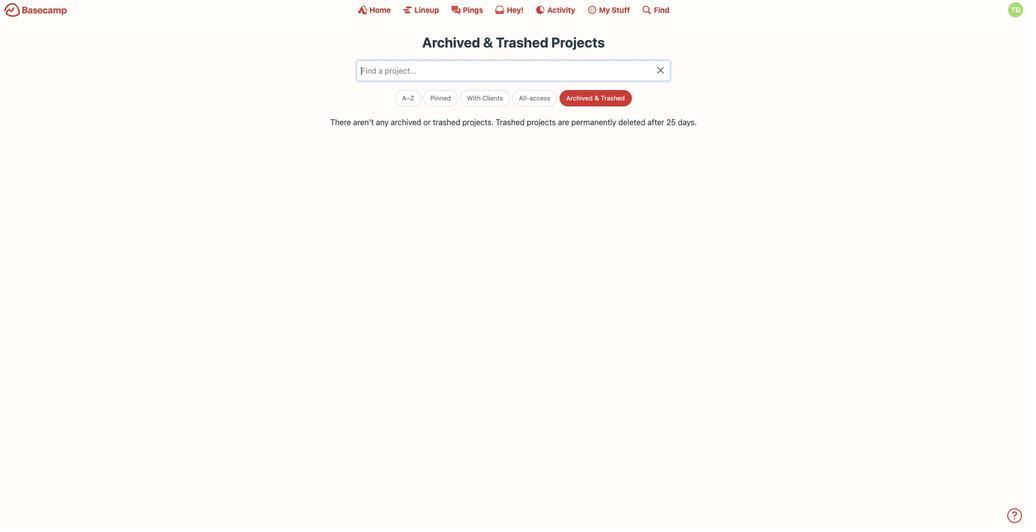 Task type: vqa. For each thing, say whether or not it's contained in the screenshot.
Main Element
yes



Task type: locate. For each thing, give the bounding box(es) containing it.
0 vertical spatial trashed
[[496, 34, 548, 50]]

my
[[599, 5, 610, 14]]

0 vertical spatial archived
[[422, 34, 480, 50]]

1 horizontal spatial &
[[595, 94, 599, 102]]

1 vertical spatial &
[[595, 94, 599, 102]]

1 horizontal spatial archived
[[566, 94, 593, 102]]

trashed up find a project… text box in the top of the page
[[496, 34, 548, 50]]

tim burton image
[[1008, 2, 1023, 17]]

projects
[[551, 34, 605, 50]]

lineup link
[[403, 5, 439, 15]]

trashed inside navigation
[[601, 94, 625, 102]]

all-
[[519, 94, 530, 102]]

permanently
[[571, 118, 616, 127]]

there aren't any archived or trashed projects. trashed projects are permanently deleted after 25 days.
[[330, 118, 697, 127]]

stuff
[[612, 5, 630, 14]]

a–z
[[402, 94, 414, 102]]

pinned
[[430, 94, 451, 102]]

archived up permanently
[[566, 94, 593, 102]]

archived for archived & trashed projects
[[422, 34, 480, 50]]

pinned link
[[423, 90, 458, 106]]

archived & trashed link
[[559, 90, 632, 106]]

1 vertical spatial trashed
[[601, 94, 625, 102]]

projects
[[527, 118, 556, 127]]

archived & trashed projects
[[422, 34, 605, 50]]

navigation containing a–z
[[252, 86, 775, 106]]

days.
[[678, 118, 697, 127]]

& up permanently
[[595, 94, 599, 102]]

hey! button
[[495, 5, 524, 15]]

home
[[369, 5, 391, 14]]

trashed up permanently
[[601, 94, 625, 102]]

& for archived & trashed
[[595, 94, 599, 102]]

archived
[[422, 34, 480, 50], [566, 94, 593, 102]]

access
[[530, 94, 550, 102]]

& for archived & trashed projects
[[483, 34, 493, 50]]

my stuff button
[[587, 5, 630, 15]]

& up find a project… text box in the top of the page
[[483, 34, 493, 50]]

home link
[[358, 5, 391, 15]]

archived down pings popup button
[[422, 34, 480, 50]]

find button
[[642, 5, 670, 15]]

trashed down all- at right top
[[496, 118, 525, 127]]

Find a project… text field
[[357, 61, 670, 81]]

aren't
[[353, 118, 374, 127]]

there
[[330, 118, 351, 127]]

with
[[467, 94, 481, 102]]

0 vertical spatial &
[[483, 34, 493, 50]]

or
[[423, 118, 431, 127]]

0 horizontal spatial &
[[483, 34, 493, 50]]

1 vertical spatial archived
[[566, 94, 593, 102]]

trashed
[[496, 34, 548, 50], [601, 94, 625, 102], [496, 118, 525, 127]]

navigation
[[252, 86, 775, 106]]

pings button
[[451, 5, 483, 15]]

&
[[483, 34, 493, 50], [595, 94, 599, 102]]

0 horizontal spatial archived
[[422, 34, 480, 50]]

a–z link
[[395, 90, 421, 106]]



Task type: describe. For each thing, give the bounding box(es) containing it.
projects.
[[462, 118, 494, 127]]

main element
[[0, 0, 1027, 19]]

archived & trashed
[[566, 94, 625, 102]]

activity link
[[536, 5, 575, 15]]

lineup
[[415, 5, 439, 14]]

activity
[[547, 5, 575, 14]]

hey!
[[507, 5, 524, 14]]

with clients
[[467, 94, 503, 102]]

any
[[376, 118, 389, 127]]

2 vertical spatial trashed
[[496, 118, 525, 127]]

trashed for archived & trashed projects
[[496, 34, 548, 50]]

are
[[558, 118, 569, 127]]

pings
[[463, 5, 483, 14]]

archived for archived & trashed
[[566, 94, 593, 102]]

archived
[[391, 118, 421, 127]]

trashed
[[433, 118, 460, 127]]

all-access link
[[512, 90, 557, 106]]

my stuff
[[599, 5, 630, 14]]

after
[[648, 118, 664, 127]]

with clients link
[[460, 90, 510, 106]]

switch accounts image
[[4, 2, 67, 18]]

25
[[666, 118, 676, 127]]

trashed for archived & trashed
[[601, 94, 625, 102]]

deleted
[[618, 118, 645, 127]]

clients
[[482, 94, 503, 102]]

find
[[654, 5, 670, 14]]

all-access
[[519, 94, 550, 102]]



